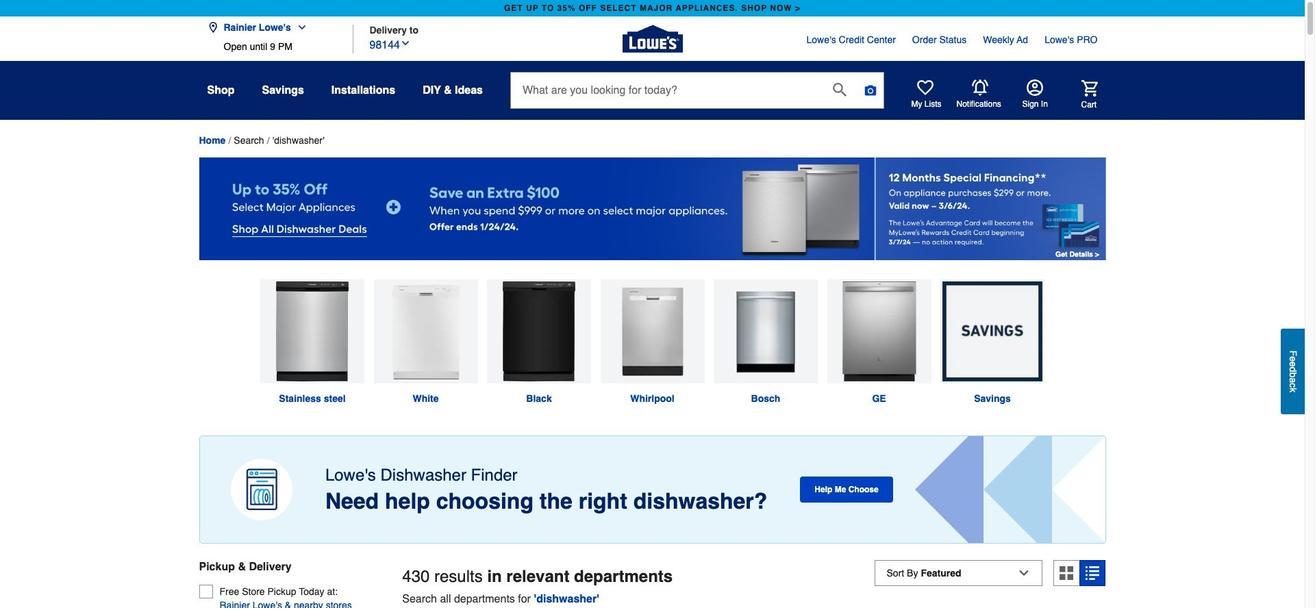 Task type: describe. For each thing, give the bounding box(es) containing it.
savings image
[[940, 279, 1045, 383]]

dishwasher element
[[272, 135, 324, 146]]

lowe's home improvement notification center image
[[972, 79, 988, 96]]

1 horizontal spatial chevron down image
[[400, 37, 411, 48]]

3 dishwasher image from the left
[[487, 279, 591, 383]]

4 dishwasher image from the left
[[600, 279, 704, 383]]

lowe's home improvement account image
[[1026, 79, 1043, 96]]

logo of lowe's dishwasher finder image
[[231, 459, 292, 520]]

camera image
[[864, 84, 877, 97]]

2 dishwasher image from the left
[[374, 279, 478, 383]]

advertisement element
[[199, 157, 1106, 263]]

search element
[[234, 135, 264, 146]]

6 dishwasher image from the left
[[827, 279, 931, 383]]

1 dishwasher image from the left
[[260, 279, 364, 383]]



Task type: locate. For each thing, give the bounding box(es) containing it.
lowe's home improvement cart image
[[1081, 80, 1098, 96]]

dishwasher image
[[260, 279, 364, 383], [374, 279, 478, 383], [487, 279, 591, 383], [600, 279, 704, 383], [714, 279, 818, 383], [827, 279, 931, 383]]

5 dishwasher image from the left
[[714, 279, 818, 383]]

grid view image
[[1060, 566, 1074, 580]]

search image
[[833, 83, 847, 96]]

1 vertical spatial chevron down image
[[400, 37, 411, 48]]

lowe's home improvement logo image
[[622, 9, 683, 69]]

location image
[[207, 22, 218, 33]]

chevron down image
[[291, 22, 307, 33], [400, 37, 411, 48]]

list view image
[[1086, 566, 1100, 580]]

Search Query text field
[[511, 73, 822, 108]]

0 horizontal spatial chevron down image
[[291, 22, 307, 33]]

lowe's home improvement lists image
[[917, 79, 933, 96]]

None search field
[[510, 72, 884, 121]]

0 vertical spatial chevron down image
[[291, 22, 307, 33]]



Task type: vqa. For each thing, say whether or not it's contained in the screenshot.
Lowe's Home Improvement Cart image
yes



